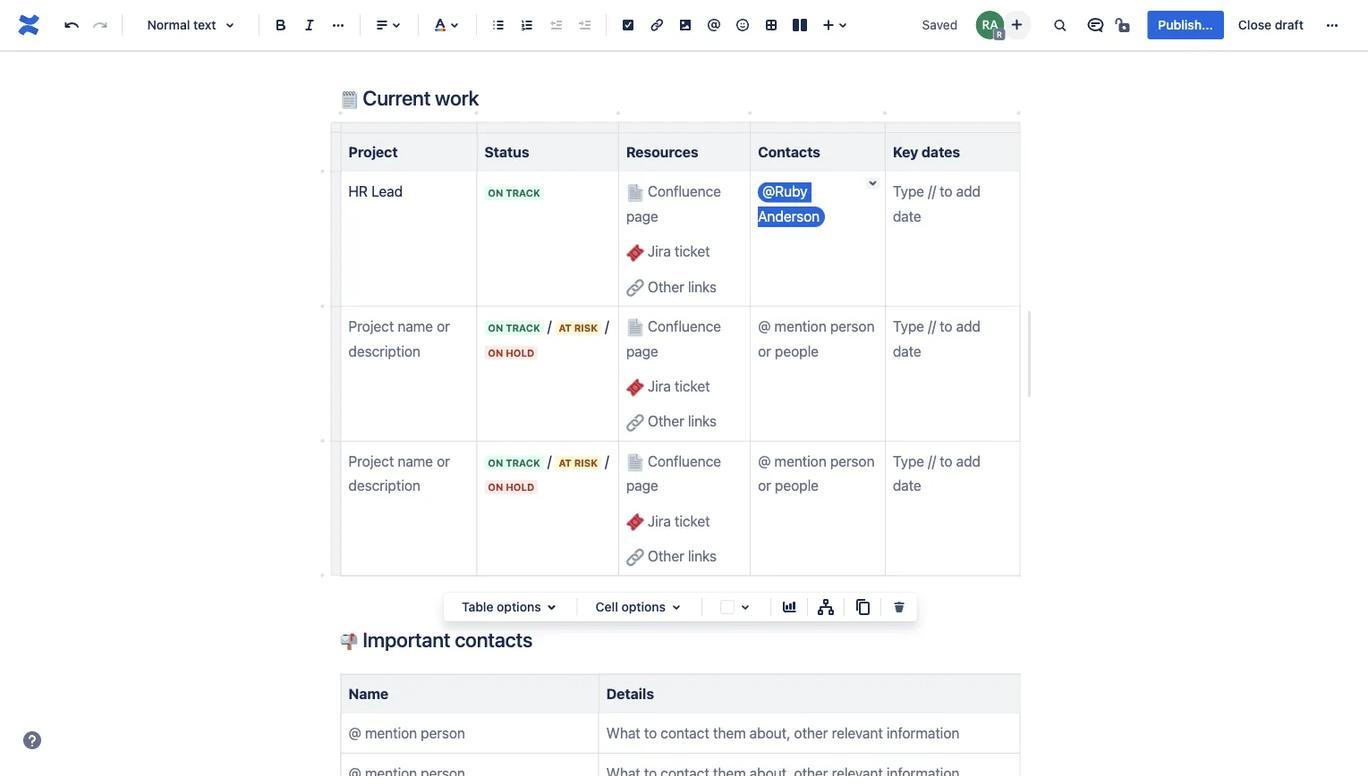 Task type: describe. For each thing, give the bounding box(es) containing it.
table
[[462, 600, 493, 615]]

contacts
[[455, 628, 533, 652]]

layouts image
[[789, 14, 811, 36]]

more image
[[1322, 14, 1343, 36]]

1 hold from the top
[[506, 347, 534, 359]]

outdent ⇧tab image
[[545, 14, 566, 36]]

1 :page_facing_up: image from the top
[[626, 184, 644, 202]]

@ruby anderson
[[758, 183, 820, 225]]

saved
[[922, 17, 958, 32]]

close draft button
[[1228, 11, 1314, 39]]

2 :page_facing_up: image from the top
[[626, 454, 644, 472]]

undo ⌘z image
[[61, 14, 82, 36]]

numbered list ⌘⇧7 image
[[516, 14, 538, 36]]

resources
[[626, 143, 698, 160]]

italic ⌘i image
[[299, 14, 320, 36]]

3 track from the top
[[506, 457, 540, 469]]

key
[[893, 143, 918, 160]]

important
[[363, 628, 450, 652]]

contacts
[[758, 143, 820, 160]]

no restrictions image
[[1114, 14, 1135, 36]]

anderson
[[758, 208, 820, 225]]

dates
[[922, 143, 960, 160]]

2 on from the top
[[488, 322, 503, 334]]

key dates
[[893, 143, 960, 160]]

add image, video, or file image
[[675, 14, 696, 36]]

copy image
[[852, 597, 873, 618]]

expand dropdown menu image for table options
[[541, 597, 563, 618]]

more formatting image
[[328, 14, 349, 36]]

editable content region
[[312, 0, 1049, 777]]

redo ⌘⇧z image
[[89, 14, 111, 36]]

help image
[[21, 730, 43, 752]]

cell
[[596, 600, 618, 615]]

cell options
[[596, 600, 666, 615]]

options for table options
[[497, 600, 541, 615]]

2 on track / at risk / from the top
[[488, 453, 613, 470]]

emoji image
[[732, 14, 753, 36]]

project
[[349, 143, 398, 160]]

2 at from the top
[[559, 457, 572, 469]]

3 on from the top
[[488, 347, 503, 359]]

5 on from the top
[[488, 482, 503, 493]]

2 risk from the top
[[574, 457, 598, 469]]

important contacts
[[358, 628, 533, 652]]

status
[[484, 143, 529, 160]]

1 on hold from the top
[[488, 347, 534, 359]]



Task type: locate. For each thing, give the bounding box(es) containing it.
on track / at risk /
[[488, 318, 613, 335], [488, 453, 613, 470]]

1 vertical spatial at
[[559, 457, 572, 469]]

/
[[547, 318, 551, 335], [605, 318, 609, 335], [547, 453, 551, 470], [605, 453, 609, 470]]

comment icon image
[[1085, 14, 1106, 36]]

expand dropdown menu image for cell options
[[666, 597, 687, 618]]

0 vertical spatial hold
[[506, 347, 534, 359]]

1 :tickets: image from the top
[[626, 379, 644, 397]]

0 horizontal spatial expand dropdown menu image
[[541, 597, 563, 618]]

:link: image
[[626, 279, 644, 297], [626, 279, 644, 297], [626, 414, 644, 432]]

close
[[1238, 17, 1272, 32]]

0 horizontal spatial options
[[497, 600, 541, 615]]

on
[[488, 188, 503, 199], [488, 322, 503, 334], [488, 347, 503, 359], [488, 457, 503, 469], [488, 482, 503, 493]]

2 vertical spatial track
[[506, 457, 540, 469]]

1 vertical spatial hold
[[506, 482, 534, 493]]

table options button
[[451, 597, 570, 618]]

:page_facing_up: image
[[626, 184, 644, 202], [626, 319, 644, 337], [626, 319, 644, 337], [626, 454, 644, 472]]

1 track from the top
[[506, 188, 540, 199]]

1 options from the left
[[497, 600, 541, 615]]

normal text button
[[130, 5, 251, 45]]

2 options from the left
[[621, 600, 666, 615]]

0 vertical spatial on track / at risk /
[[488, 318, 613, 335]]

cell options button
[[585, 597, 694, 618]]

close draft
[[1238, 17, 1304, 32]]

options for cell options
[[621, 600, 666, 615]]

2 track from the top
[[506, 322, 540, 334]]

hr lead
[[349, 183, 403, 200]]

confluence image
[[14, 11, 43, 39]]

publish... button
[[1148, 11, 1224, 39]]

normal text
[[147, 17, 216, 32]]

text
[[193, 17, 216, 32]]

options right "table"
[[497, 600, 541, 615]]

0 vertical spatial risk
[[574, 322, 598, 334]]

align left image
[[371, 14, 393, 36]]

bullet list ⌘⇧8 image
[[488, 14, 509, 36]]

remove image
[[889, 597, 910, 618]]

:notepad_spiral: image
[[340, 91, 358, 109], [340, 91, 358, 109]]

4 on from the top
[[488, 457, 503, 469]]

track
[[506, 188, 540, 199], [506, 322, 540, 334], [506, 457, 540, 469]]

1 vertical spatial :page_facing_up: image
[[626, 454, 644, 472]]

at
[[559, 322, 572, 334], [559, 457, 572, 469]]

normal
[[147, 17, 190, 32]]

:link: image
[[626, 414, 644, 432], [626, 549, 644, 567], [626, 549, 644, 567]]

risk
[[574, 322, 598, 334], [574, 457, 598, 469]]

options
[[497, 600, 541, 615], [621, 600, 666, 615]]

on track
[[488, 188, 540, 199]]

action item image
[[617, 14, 639, 36]]

0 vertical spatial :page_facing_up: image
[[626, 184, 644, 202]]

lead
[[371, 183, 403, 200]]

indent tab image
[[574, 14, 595, 36]]

name
[[349, 686, 389, 703]]

mention image
[[703, 14, 725, 36]]

bold ⌘b image
[[270, 14, 292, 36]]

1 vertical spatial on hold
[[488, 482, 534, 493]]

@ruby
[[762, 183, 808, 200]]

:mailbox_with_mail: image
[[340, 633, 358, 651], [340, 633, 358, 651]]

2 :tickets: image from the top
[[626, 514, 644, 532]]

1 expand dropdown menu image from the left
[[541, 597, 563, 618]]

:page_facing_up: image
[[626, 184, 644, 202], [626, 454, 644, 472]]

ruby anderson image
[[976, 11, 1004, 39]]

2 expand dropdown menu image from the left
[[666, 597, 687, 618]]

link image
[[646, 14, 668, 36]]

:tickets: image
[[626, 244, 644, 262], [626, 244, 644, 262], [626, 379, 644, 397], [626, 514, 644, 532]]

cell background image
[[735, 597, 756, 618]]

publish...
[[1158, 17, 1213, 32]]

1 at from the top
[[559, 322, 572, 334]]

2 on hold from the top
[[488, 482, 534, 493]]

1 vertical spatial on track / at risk /
[[488, 453, 613, 470]]

invite to edit image
[[1006, 14, 1028, 35]]

1 horizontal spatial options
[[621, 600, 666, 615]]

expand dropdown menu image
[[541, 597, 563, 618], [666, 597, 687, 618]]

chart image
[[778, 597, 800, 618]]

work
[[435, 86, 479, 110]]

confluence image
[[14, 11, 43, 39]]

current work
[[358, 86, 479, 110]]

0 vertical spatial track
[[506, 188, 540, 199]]

draft
[[1275, 17, 1304, 32]]

table image
[[761, 14, 782, 36]]

0 vertical spatial on hold
[[488, 347, 534, 359]]

0 vertical spatial :tickets: image
[[626, 379, 644, 397]]

current
[[363, 86, 431, 110]]

hold
[[506, 347, 534, 359], [506, 482, 534, 493]]

expand dropdown menu image left 'cell background' image
[[666, 597, 687, 618]]

1 vertical spatial track
[[506, 322, 540, 334]]

:tickets: image
[[626, 379, 644, 397], [626, 514, 644, 532]]

details
[[606, 686, 654, 703]]

hr
[[349, 183, 368, 200]]

table options
[[462, 600, 541, 615]]

1 vertical spatial :tickets: image
[[626, 514, 644, 532]]

options right cell
[[621, 600, 666, 615]]

1 on track / at risk / from the top
[[488, 318, 613, 335]]

1 horizontal spatial expand dropdown menu image
[[666, 597, 687, 618]]

1 on from the top
[[488, 188, 503, 199]]

expand dropdown menu image left cell
[[541, 597, 563, 618]]

find and replace image
[[1049, 14, 1071, 36]]

on hold
[[488, 347, 534, 359], [488, 482, 534, 493]]

2 hold from the top
[[506, 482, 534, 493]]

1 vertical spatial risk
[[574, 457, 598, 469]]

1 risk from the top
[[574, 322, 598, 334]]

0 vertical spatial at
[[559, 322, 572, 334]]

manage connected data image
[[815, 597, 837, 618]]



Task type: vqa. For each thing, say whether or not it's contained in the screenshot.
Quick summary IMAGE
no



